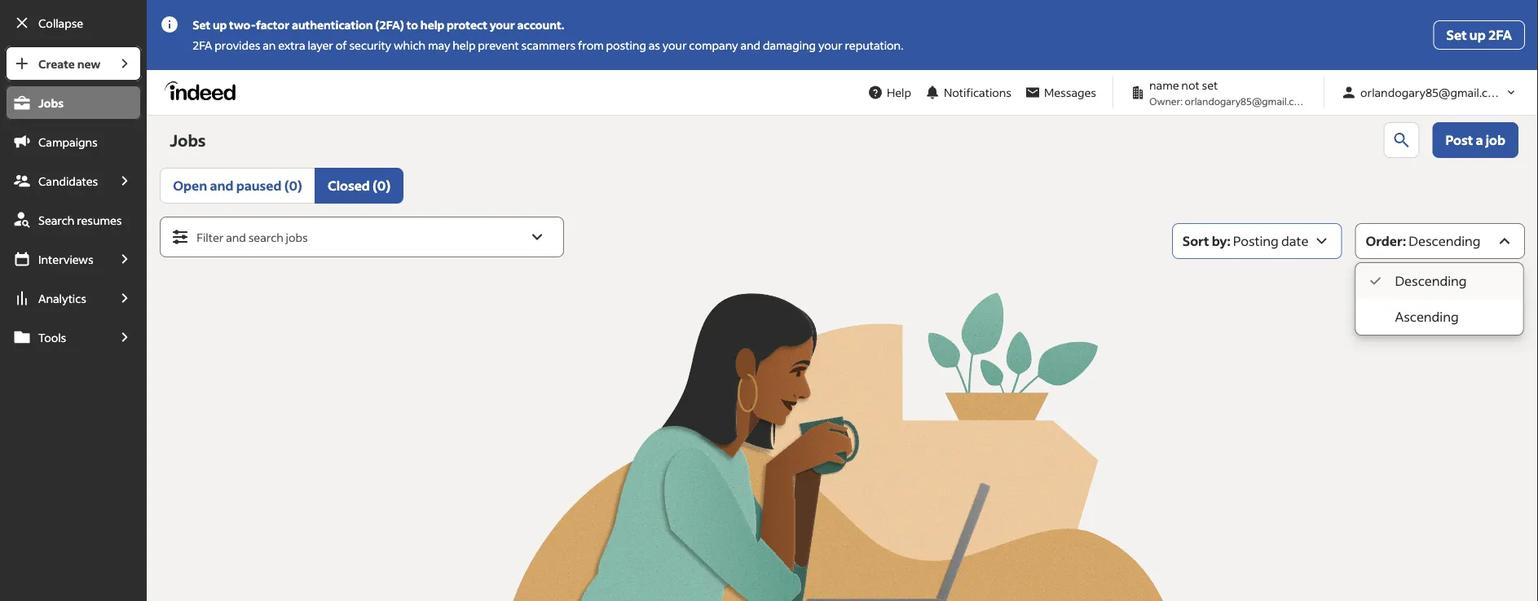 Task type: locate. For each thing, give the bounding box(es) containing it.
closed (0)
[[328, 177, 391, 194]]

and inside set up two-factor authentication (2fa) to help protect your account. 2fa provides an extra layer of security which may help prevent scammers from posting as your company and damaging your reputation.
[[741, 38, 761, 53]]

factor
[[256, 18, 290, 32]]

1 horizontal spatial help
[[453, 38, 476, 53]]

protect
[[447, 18, 487, 32]]

prevent
[[478, 38, 519, 53]]

2fa
[[1489, 26, 1512, 43], [193, 38, 212, 53]]

(0)
[[284, 177, 302, 194], [373, 177, 391, 194]]

set
[[193, 18, 210, 32], [1447, 26, 1467, 43]]

as
[[649, 38, 660, 53]]

an
[[263, 38, 276, 53]]

descending
[[1409, 233, 1481, 249], [1395, 273, 1467, 289]]

help button
[[861, 77, 918, 108]]

and right 'open'
[[210, 177, 234, 194]]

a
[[1476, 132, 1483, 148]]

set for set up 2fa
[[1447, 26, 1467, 43]]

owner:
[[1150, 95, 1183, 107]]

help down protect
[[453, 38, 476, 53]]

set up orlandogary85@gmail.com dropdown button
[[1447, 26, 1467, 43]]

1 horizontal spatial your
[[663, 38, 687, 53]]

campaigns
[[38, 135, 98, 149]]

2fa inside set up two-factor authentication (2fa) to help protect your account. 2fa provides an extra layer of security which may help prevent scammers from posting as your company and damaging your reputation.
[[193, 38, 212, 53]]

jobs up 'open'
[[170, 130, 206, 151]]

new
[[77, 56, 100, 71]]

0 horizontal spatial (0)
[[284, 177, 302, 194]]

to
[[407, 18, 418, 32]]

your right damaging
[[818, 38, 843, 53]]

descending up ascending
[[1395, 273, 1467, 289]]

damaging
[[763, 38, 816, 53]]

order: list box
[[1356, 263, 1523, 335]]

1 horizontal spatial orlandogary85@gmail.com
[[1361, 85, 1505, 100]]

order: descending
[[1366, 233, 1481, 249]]

1 vertical spatial descending
[[1395, 273, 1467, 289]]

your right as
[[663, 38, 687, 53]]

1 vertical spatial jobs
[[170, 130, 206, 151]]

create
[[38, 56, 75, 71]]

scammers
[[521, 38, 576, 53]]

layer
[[308, 38, 333, 53]]

help
[[421, 18, 445, 32], [453, 38, 476, 53]]

(0) right paused
[[284, 177, 302, 194]]

and right company
[[741, 38, 761, 53]]

and
[[741, 38, 761, 53], [210, 177, 234, 194], [226, 230, 246, 245]]

0 horizontal spatial 2fa
[[193, 38, 212, 53]]

jobs
[[38, 95, 64, 110], [170, 130, 206, 151]]

from
[[578, 38, 604, 53]]

order:
[[1366, 233, 1406, 249]]

0 horizontal spatial set
[[193, 18, 210, 32]]

orlandogary85@gmail.com up post
[[1361, 85, 1505, 100]]

set up 2fa
[[1447, 26, 1512, 43]]

and right the filter
[[226, 230, 246, 245]]

sort by: posting date
[[1183, 233, 1309, 249]]

name not set owner: orlandogary85@gmail.com
[[1150, 78, 1309, 107]]

closed
[[328, 177, 370, 194]]

post
[[1446, 132, 1473, 148]]

which
[[394, 38, 426, 53]]

set inside set up two-factor authentication (2fa) to help protect your account. 2fa provides an extra layer of security which may help prevent scammers from posting as your company and damaging your reputation.
[[193, 18, 210, 32]]

your up prevent at the top
[[490, 18, 515, 32]]

jobs down create new link
[[38, 95, 64, 110]]

orlandogary85@gmail.com down set on the right of the page
[[1185, 95, 1309, 107]]

set up 2fa link
[[1434, 20, 1525, 50]]

create new
[[38, 56, 100, 71]]

1 horizontal spatial up
[[1470, 26, 1486, 43]]

collapse
[[38, 15, 83, 30]]

1 horizontal spatial set
[[1447, 26, 1467, 43]]

2 horizontal spatial your
[[818, 38, 843, 53]]

search resumes link
[[5, 202, 142, 238]]

of
[[336, 38, 347, 53]]

0 horizontal spatial orlandogary85@gmail.com
[[1185, 95, 1309, 107]]

set
[[1202, 78, 1218, 93]]

menu bar containing create new
[[0, 46, 147, 602]]

authentication
[[292, 18, 373, 32]]

0 vertical spatial jobs
[[38, 95, 64, 110]]

descending option
[[1356, 263, 1523, 299]]

jobs
[[286, 230, 308, 245]]

filter and search jobs
[[197, 230, 308, 245]]

notifications
[[944, 85, 1012, 100]]

0 horizontal spatial jobs
[[38, 95, 64, 110]]

posting
[[1233, 233, 1279, 249]]

up up orlandogary85@gmail.com dropdown button
[[1470, 26, 1486, 43]]

(2fa)
[[375, 18, 404, 32]]

messages
[[1044, 85, 1097, 100]]

create new link
[[5, 46, 108, 82]]

search resumes
[[38, 213, 122, 227]]

your
[[490, 18, 515, 32], [663, 38, 687, 53], [818, 38, 843, 53]]

candidates link
[[5, 163, 108, 199]]

orlandogary85@gmail.com
[[1361, 85, 1505, 100], [1185, 95, 1309, 107]]

name
[[1150, 78, 1179, 93]]

ascending option
[[1356, 299, 1523, 335]]

provides
[[215, 38, 260, 53]]

help right to
[[421, 18, 445, 32]]

not
[[1182, 78, 1200, 93]]

2 vertical spatial and
[[226, 230, 246, 245]]

0 vertical spatial help
[[421, 18, 445, 32]]

0 horizontal spatial up
[[213, 18, 227, 32]]

1 horizontal spatial jobs
[[170, 130, 206, 151]]

1 vertical spatial and
[[210, 177, 234, 194]]

collapse button
[[5, 5, 142, 41]]

up
[[213, 18, 227, 32], [1470, 26, 1486, 43]]

(0) right closed
[[373, 177, 391, 194]]

indeed home image
[[165, 81, 243, 101]]

up inside set up two-factor authentication (2fa) to help protect your account. 2fa provides an extra layer of security which may help prevent scammers from posting as your company and damaging your reputation.
[[213, 18, 227, 32]]

2 (0) from the left
[[373, 177, 391, 194]]

open
[[173, 177, 207, 194]]

two-
[[229, 18, 256, 32]]

orlandogary85@gmail.com button
[[1335, 77, 1525, 108]]

set for set up two-factor authentication (2fa) to help protect your account. 2fa provides an extra layer of security which may help prevent scammers from posting as your company and damaging your reputation.
[[193, 18, 210, 32]]

search
[[248, 230, 284, 245]]

menu bar
[[0, 46, 147, 602]]

search
[[38, 213, 74, 227]]

descending up descending option
[[1409, 233, 1481, 249]]

interviews
[[38, 252, 93, 267]]

campaigns link
[[5, 124, 142, 160]]

set left two-
[[193, 18, 210, 32]]

up left two-
[[213, 18, 227, 32]]

1 horizontal spatial (0)
[[373, 177, 391, 194]]

set up two-factor authentication (2fa) to help protect your account. 2fa provides an extra layer of security which may help prevent scammers from posting as your company and damaging your reputation.
[[193, 18, 904, 53]]

may
[[428, 38, 450, 53]]

extra
[[278, 38, 305, 53]]

resumes
[[77, 213, 122, 227]]

and for open and paused (0)
[[210, 177, 234, 194]]

0 vertical spatial and
[[741, 38, 761, 53]]



Task type: vqa. For each thing, say whether or not it's contained in the screenshot.
the bottommost help
yes



Task type: describe. For each thing, give the bounding box(es) containing it.
open and paused (0)
[[173, 177, 302, 194]]

0 vertical spatial descending
[[1409, 233, 1481, 249]]

posting
[[606, 38, 646, 53]]

expand advanced search image
[[528, 227, 547, 247]]

ascending
[[1395, 309, 1459, 325]]

interviews link
[[5, 241, 108, 277]]

up for 2fa
[[1470, 26, 1486, 43]]

up for two-
[[213, 18, 227, 32]]

job
[[1486, 132, 1506, 148]]

reputation.
[[845, 38, 904, 53]]

search candidates image
[[1392, 130, 1412, 150]]

name not set owner: orlandogary85@gmail.com element
[[1123, 77, 1314, 108]]

0 horizontal spatial help
[[421, 18, 445, 32]]

orlandogary85@gmail.com inside name not set owner: orlandogary85@gmail.com
[[1185, 95, 1309, 107]]

notifications button
[[918, 75, 1018, 110]]

by:
[[1212, 233, 1231, 249]]

and for filter and search jobs
[[226, 230, 246, 245]]

jobs inside menu bar
[[38, 95, 64, 110]]

help
[[887, 85, 911, 100]]

date
[[1282, 233, 1309, 249]]

tools link
[[5, 320, 108, 355]]

analytics
[[38, 291, 86, 306]]

tools
[[38, 330, 66, 345]]

candidates
[[38, 174, 98, 188]]

security
[[349, 38, 391, 53]]

filter
[[197, 230, 224, 245]]

filter and search jobs element
[[161, 218, 564, 257]]

company
[[689, 38, 738, 53]]

1 horizontal spatial 2fa
[[1489, 26, 1512, 43]]

orlandogary85@gmail.com inside orlandogary85@gmail.com dropdown button
[[1361, 85, 1505, 100]]

sort
[[1183, 233, 1209, 249]]

account.
[[517, 18, 564, 32]]

descending inside option
[[1395, 273, 1467, 289]]

analytics link
[[5, 280, 108, 316]]

messages link
[[1018, 77, 1103, 108]]

jobs link
[[5, 85, 142, 121]]

paused
[[236, 177, 282, 194]]

0 horizontal spatial your
[[490, 18, 515, 32]]

1 vertical spatial help
[[453, 38, 476, 53]]

post a job
[[1446, 132, 1506, 148]]

1 (0) from the left
[[284, 177, 302, 194]]

post a job link
[[1433, 122, 1519, 158]]



